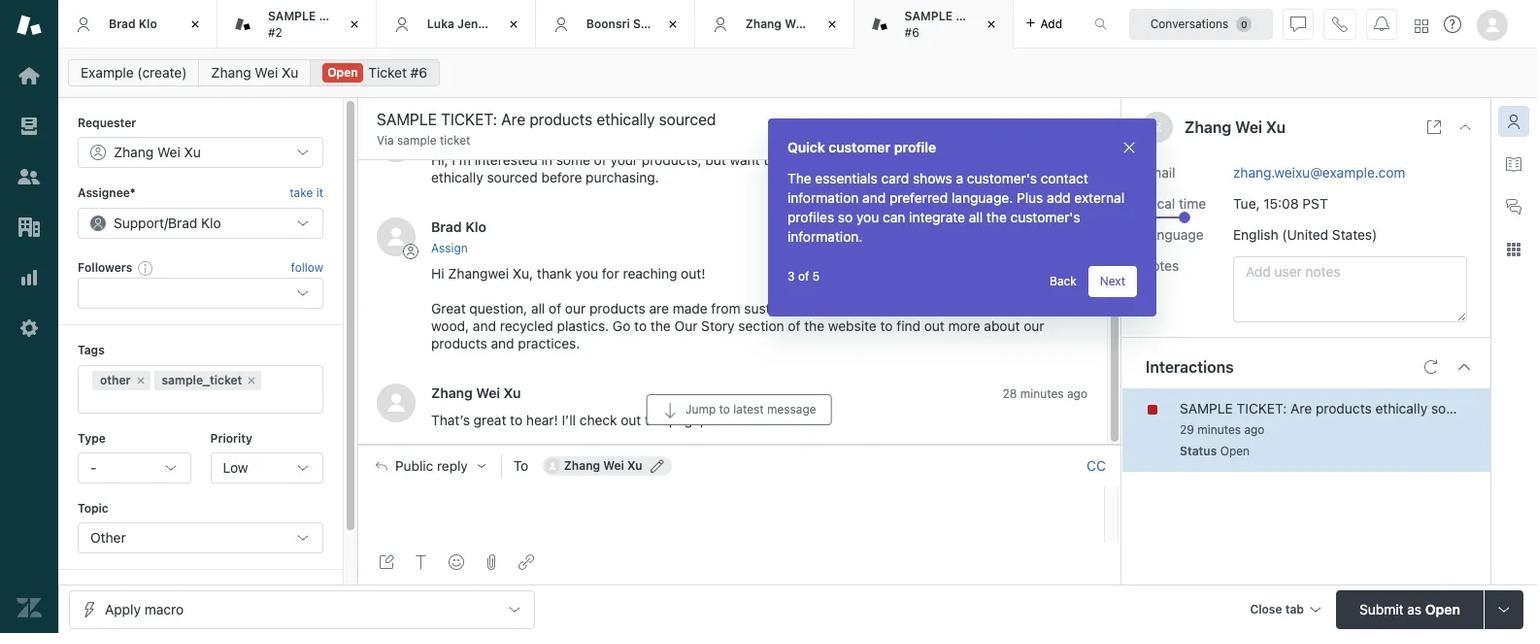 Task type: locate. For each thing, give the bounding box(es) containing it.
minutes down plus
[[1021, 221, 1064, 235]]

story
[[702, 317, 735, 334]]

2 vertical spatial ago
[[1245, 422, 1265, 437]]

0 horizontal spatial ethically
[[431, 169, 483, 186]]

sample
[[1180, 400, 1233, 416]]

via sample ticket
[[377, 133, 471, 148]]

section
[[739, 317, 785, 334]]

our down salvaged
[[1024, 317, 1045, 334]]

customers image
[[17, 164, 42, 189]]

luka jensen tab
[[377, 0, 536, 49]]

you
[[857, 209, 879, 225], [576, 265, 598, 281]]

1 horizontal spatial sourced
[[1432, 400, 1483, 416]]

1 vertical spatial minutes
[[1021, 386, 1064, 401]]

close image up external
[[1122, 140, 1137, 155]]

klo for brad klo
[[139, 16, 157, 31]]

ethically inside sample ticket: are products ethically sourced 29 minutes ago status open
[[1376, 400, 1428, 416]]

cc button
[[1087, 457, 1106, 475]]

1 vertical spatial are
[[649, 300, 669, 316]]

about
[[984, 317, 1020, 334]]

and inside hi, i'm interested in some of your products, but want to know if your materials are sustainably and ethically sourced before purchasing.
[[1019, 152, 1042, 168]]

go
[[613, 317, 631, 334]]

ticket:
[[1237, 400, 1287, 416]]

1 vertical spatial avatar image
[[377, 383, 416, 422]]

close image right saeli
[[663, 15, 683, 34]]

of
[[594, 152, 607, 168], [798, 269, 809, 284], [549, 300, 562, 316], [788, 317, 801, 334]]

1 horizontal spatial you
[[857, 209, 879, 225]]

your up essentials
[[828, 152, 856, 168]]

0 horizontal spatial our
[[565, 300, 586, 316]]

wei up secondary element
[[785, 16, 806, 31]]

minutes inside sample ticket: are products ethically sourced 29 minutes ago status open
[[1198, 422, 1241, 437]]

close image up (create)
[[185, 15, 205, 34]]

close image for luka jensen tab
[[504, 15, 523, 34]]

example (create) button
[[68, 59, 200, 86]]

type
[[78, 431, 106, 445]]

via
[[377, 133, 394, 148]]

of left 5 on the top of the page
[[798, 269, 809, 284]]

zhang wei xu up secondary element
[[746, 16, 824, 31]]

1 vertical spatial as
[[1408, 601, 1422, 617]]

1 vertical spatial ethically
[[1376, 400, 1428, 416]]

0 vertical spatial you
[[857, 209, 879, 225]]

zhang wei xu inside conversationlabel log
[[431, 384, 521, 401]]

klo inside the brad klo assign
[[465, 219, 487, 235]]

0 vertical spatial our
[[565, 300, 586, 316]]

and inside 'the essentials card shows a customer's contact information and preferred language. plus add external profiles so you can integrate all the customer's information.'
[[863, 189, 886, 206]]

customer
[[829, 139, 891, 155]]

1 horizontal spatial out
[[925, 317, 945, 334]]

close image for brad klo tab
[[185, 15, 205, 34]]

klo up example (create)
[[139, 16, 157, 31]]

1 vertical spatial 29 minutes ago text field
[[1180, 422, 1265, 437]]

0 vertical spatial open
[[328, 65, 358, 80]]

29 minutes ago text field down sample
[[1180, 422, 1265, 437]]

0 vertical spatial as
[[914, 300, 928, 316]]

zhang wei xu link
[[199, 59, 311, 86], [431, 384, 521, 401]]

29 down plus
[[1003, 221, 1017, 235]]

close image right view more details image
[[1458, 119, 1474, 135]]

zhang wei xu up tue,
[[1185, 119, 1286, 136]]

and up plus
[[1019, 152, 1042, 168]]

but
[[706, 152, 726, 168]]

zhang wei xu inside 'tab'
[[746, 16, 824, 31]]

xu up zhang.weixu@example.com
[[1267, 119, 1286, 136]]

1 vertical spatial customer's
[[1011, 209, 1081, 225]]

0 vertical spatial 29
[[1003, 221, 1017, 235]]

0 horizontal spatial klo
[[139, 16, 157, 31]]

0 horizontal spatial zhang wei xu link
[[199, 59, 311, 86]]

profiles
[[788, 209, 835, 225]]

view more details image
[[1427, 119, 1442, 135]]

open down #2 tab
[[328, 65, 358, 80]]

brad
[[109, 16, 136, 31], [431, 219, 462, 235]]

ago right 28
[[1067, 386, 1088, 401]]

1 horizontal spatial are
[[921, 152, 941, 168]]

the left website
[[805, 317, 825, 334]]

0 horizontal spatial all
[[531, 300, 545, 316]]

0 vertical spatial are
[[921, 152, 941, 168]]

0 vertical spatial materials
[[860, 152, 917, 168]]

1 vertical spatial open
[[1221, 443, 1250, 458]]

close image inside boonsri saeli 'tab'
[[663, 15, 683, 34]]

brad klo
[[109, 16, 157, 31]]

to
[[514, 457, 529, 474]]

products
[[590, 300, 646, 316], [431, 335, 487, 351], [1316, 400, 1372, 416]]

0 vertical spatial all
[[969, 209, 983, 225]]

boonsri saeli tab
[[536, 0, 695, 49]]

all up 'recycled' at the bottom
[[531, 300, 545, 316]]

xu up secondary element
[[809, 16, 824, 31]]

close image right '#6'
[[982, 15, 1001, 34]]

0 horizontal spatial brad
[[109, 16, 136, 31]]

out right "check"
[[621, 411, 641, 428]]

reaching
[[623, 265, 677, 281]]

zhang inside 'tab'
[[746, 16, 782, 31]]

close image inside brad klo tab
[[185, 15, 205, 34]]

materials
[[860, 152, 917, 168], [819, 300, 877, 316]]

1 horizontal spatial klo
[[465, 219, 487, 235]]

close image up secondary element
[[822, 15, 842, 34]]

1 horizontal spatial open
[[1221, 443, 1250, 458]]

are inside hi, i'm interested in some of your products, but want to know if your materials are sustainably and ethically sourced before purchasing.
[[921, 152, 941, 168]]

thank
[[537, 265, 572, 281]]

zhang up secondary element
[[746, 16, 782, 31]]

question,
[[470, 300, 528, 316]]

open right status
[[1221, 443, 1250, 458]]

klo
[[139, 16, 157, 31], [465, 219, 487, 235]]

28 minutes ago text field
[[1003, 386, 1088, 401]]

priority
[[210, 431, 252, 445]]

brad up assign
[[431, 219, 462, 235]]

0 horizontal spatial 29 minutes ago text field
[[1003, 221, 1088, 235]]

brad inside the brad klo assign
[[431, 219, 462, 235]]

zhang wei xu inside secondary element
[[211, 64, 298, 81]]

want
[[730, 152, 760, 168]]

and up can
[[863, 189, 886, 206]]

29 minutes ago text field down add
[[1003, 221, 1088, 235]]

are up shows at the top
[[921, 152, 941, 168]]

saeli
[[633, 16, 661, 31]]

assign button
[[431, 240, 468, 257]]

0 vertical spatial sourced
[[487, 169, 538, 186]]

and down 'recycled' at the bottom
[[491, 335, 514, 351]]

language
[[1142, 226, 1204, 242]]

products up go
[[590, 300, 646, 316]]

0 horizontal spatial 29
[[1003, 221, 1017, 235]]

29 minutes ago text field
[[1003, 221, 1088, 235], [1180, 422, 1265, 437]]

2 vertical spatial products
[[1316, 400, 1372, 416]]

0 horizontal spatial you
[[576, 265, 598, 281]]

zhang wei xu
[[746, 16, 824, 31], [211, 64, 298, 81], [1185, 119, 1286, 136], [431, 384, 521, 401], [564, 458, 643, 473]]

out
[[925, 317, 945, 334], [621, 411, 641, 428]]

back button
[[1038, 266, 1089, 297]]

close image
[[504, 15, 523, 34], [663, 15, 683, 34], [982, 15, 1001, 34], [1458, 119, 1474, 135]]

open
[[328, 65, 358, 80], [1221, 443, 1250, 458], [1426, 601, 1461, 617]]

find
[[897, 317, 921, 334]]

the down language.
[[987, 209, 1007, 225]]

0 horizontal spatial are
[[649, 300, 669, 316]]

close image for #2 tab
[[345, 15, 364, 34]]

klo up assign
[[465, 219, 487, 235]]

- button
[[78, 453, 191, 484]]

zhang right zhang.weixu@example.com icon
[[564, 458, 600, 473]]

ago down ticket:
[[1245, 422, 1265, 437]]

materials up card
[[860, 152, 917, 168]]

28 minutes ago
[[1003, 386, 1088, 401]]

and down question,
[[473, 317, 496, 334]]

1 horizontal spatial ethically
[[1376, 400, 1428, 416]]

1 vertical spatial brad
[[431, 219, 462, 235]]

zhangwei
[[448, 265, 509, 281]]

0 vertical spatial brad
[[109, 16, 136, 31]]

avatar image
[[377, 218, 416, 257], [377, 383, 416, 422]]

you left the for
[[576, 265, 598, 281]]

customer context image
[[1507, 114, 1522, 129]]

0 vertical spatial customer's
[[967, 170, 1037, 187]]

admin image
[[17, 316, 42, 341]]

close image inside #6 tab
[[982, 15, 1001, 34]]

to right go
[[634, 317, 647, 334]]

of right 'some'
[[594, 152, 607, 168]]

you right 'so'
[[857, 209, 879, 225]]

you inside conversationlabel log
[[576, 265, 598, 281]]

the
[[788, 170, 812, 187]]

open right submit
[[1426, 601, 1461, 617]]

local time
[[1142, 195, 1207, 211]]

products right are
[[1316, 400, 1372, 416]]

out right find
[[925, 317, 945, 334]]

draft mode image
[[379, 555, 394, 570]]

1 horizontal spatial zhang wei xu link
[[431, 384, 521, 401]]

1 vertical spatial materials
[[819, 300, 877, 316]]

get started image
[[17, 63, 42, 88]]

zhang right (create)
[[211, 64, 251, 81]]

avatar image left that's
[[377, 383, 416, 422]]

xu
[[809, 16, 824, 31], [282, 64, 298, 81], [1267, 119, 1286, 136], [504, 384, 521, 401], [628, 458, 643, 473]]

ago down add
[[1067, 221, 1088, 235]]

2 horizontal spatial open
[[1426, 601, 1461, 617]]

close image inside zhang wei xu 'tab'
[[822, 15, 842, 34]]

to right the want
[[764, 152, 776, 168]]

0 vertical spatial avatar image
[[377, 218, 416, 257]]

materials up website
[[819, 300, 877, 316]]

1 vertical spatial sourced
[[1432, 400, 1483, 416]]

conversationlabel log
[[357, 108, 1122, 444]]

ticket
[[440, 133, 471, 148]]

wei down the "#2"
[[255, 64, 278, 81]]

29 inside conversationlabel log
[[1003, 221, 1017, 235]]

0 horizontal spatial sourced
[[487, 169, 538, 186]]

0 horizontal spatial as
[[914, 300, 928, 316]]

29 up status
[[1180, 422, 1195, 437]]

wei inside zhang wei xu link
[[255, 64, 278, 81]]

ethically inside hi, i'm interested in some of your products, but want to know if your materials are sustainably and ethically sourced before purchasing.
[[431, 169, 483, 186]]

1 horizontal spatial our
[[1024, 317, 1045, 334]]

1 vertical spatial products
[[431, 335, 487, 351]]

zhang wei xu link down the "#2"
[[199, 59, 311, 86]]

1 vertical spatial zhang wei xu link
[[431, 384, 521, 401]]

organizations image
[[17, 215, 42, 240]]

products down wood,
[[431, 335, 487, 351]]

tue, 15:08 pst
[[1234, 195, 1329, 211]]

interactions
[[1146, 358, 1234, 375]]

ago inside sample ticket: are products ethically sourced 29 minutes ago status open
[[1245, 422, 1265, 437]]

minutes
[[1021, 221, 1064, 235], [1021, 386, 1064, 401], [1198, 422, 1241, 437]]

klo inside brad klo tab
[[139, 16, 157, 31]]

brad up example (create)
[[109, 16, 136, 31]]

as
[[914, 300, 928, 316], [1408, 601, 1422, 617]]

2 horizontal spatial products
[[1316, 400, 1372, 416]]

minutes right 28
[[1021, 386, 1064, 401]]

avatar image left assign
[[377, 218, 416, 257]]

zhang.weixu@example.com image
[[545, 458, 560, 474]]

insert emojis image
[[449, 555, 464, 570]]

zhang wei xu link up great
[[431, 384, 521, 401]]

luka
[[427, 16, 454, 31]]

1 horizontal spatial your
[[828, 152, 856, 168]]

close image inside luka jensen tab
[[504, 15, 523, 34]]

are left made
[[649, 300, 669, 316]]

1 vertical spatial you
[[576, 265, 598, 281]]

zhang inside secondary element
[[211, 64, 251, 81]]

#6 tab
[[854, 0, 1014, 49]]

xu up great
[[504, 384, 521, 401]]

and
[[1019, 152, 1042, 168], [863, 189, 886, 206], [473, 317, 496, 334], [491, 335, 514, 351]]

information
[[788, 189, 859, 206]]

xu left edit user 'icon'
[[628, 458, 643, 473]]

ago for that's great to hear! i'll check out the page, thanks.
[[1067, 386, 1088, 401]]

to left hear!
[[510, 411, 523, 428]]

xu down the "#2"
[[282, 64, 298, 81]]

all inside the great question, all of our products are made from sustainable materials such as bamboo, salvaged wood, and recycled plastics. go to the our story section of the website to find out more about our products and practices.
[[531, 300, 545, 316]]

as up find
[[914, 300, 928, 316]]

products inside sample ticket: are products ethically sourced 29 minutes ago status open
[[1316, 400, 1372, 416]]

1 vertical spatial 29
[[1180, 422, 1195, 437]]

2 vertical spatial open
[[1426, 601, 1461, 617]]

sourced inside sample ticket: are products ethically sourced 29 minutes ago status open
[[1432, 400, 1483, 416]]

close image
[[185, 15, 205, 34], [345, 15, 364, 34], [822, 15, 842, 34], [1122, 140, 1137, 155]]

customer's down add
[[1011, 209, 1081, 225]]

your up the purchasing.
[[611, 152, 638, 168]]

such
[[880, 300, 910, 316]]

zhang wei xu down "check"
[[564, 458, 643, 473]]

minutes for that's great to hear! i'll check out the page, thanks.
[[1021, 386, 1064, 401]]

2 vertical spatial minutes
[[1198, 422, 1241, 437]]

1 vertical spatial all
[[531, 300, 545, 316]]

1 vertical spatial out
[[621, 411, 641, 428]]

materials inside the great question, all of our products are made from sustainable materials such as bamboo, salvaged wood, and recycled plastics. go to the our story section of the website to find out more about our products and practices.
[[819, 300, 877, 316]]

0 vertical spatial minutes
[[1021, 221, 1064, 235]]

zhang wei xu up great
[[431, 384, 521, 401]]

zhang wei xu down the "#2"
[[211, 64, 298, 81]]

cc
[[1087, 457, 1106, 474]]

example
[[81, 64, 134, 81]]

zhang up time
[[1185, 119, 1232, 136]]

add link (cmd k) image
[[519, 555, 534, 570]]

1 vertical spatial ago
[[1067, 386, 1088, 401]]

xu inside secondary element
[[282, 64, 298, 81]]

0 vertical spatial out
[[925, 317, 945, 334]]

0 horizontal spatial open
[[328, 65, 358, 80]]

example (create)
[[81, 64, 187, 81]]

our up plastics.
[[565, 300, 586, 316]]

low button
[[210, 453, 323, 484]]

close image up open link
[[345, 15, 364, 34]]

integrate
[[909, 209, 966, 225]]

know
[[780, 152, 813, 168]]

1 vertical spatial klo
[[465, 219, 487, 235]]

zhang up that's
[[431, 384, 473, 401]]

boonsri saeli
[[586, 16, 661, 31]]

all down language.
[[969, 209, 983, 225]]

your
[[611, 152, 638, 168], [828, 152, 856, 168]]

1 horizontal spatial 29
[[1180, 422, 1195, 437]]

ethically
[[431, 169, 483, 186], [1376, 400, 1428, 416]]

can
[[883, 209, 906, 225]]

minutes for hi zhangwei xu, thank you for reaching out!
[[1021, 221, 1064, 235]]

1 horizontal spatial brad
[[431, 219, 462, 235]]

that's
[[431, 411, 470, 428]]

hi zhangwei xu, thank you for reaching out!
[[431, 265, 706, 281]]

0 vertical spatial ethically
[[431, 169, 483, 186]]

-
[[90, 459, 97, 476]]

0 horizontal spatial your
[[611, 152, 638, 168]]

plastics.
[[557, 317, 609, 334]]

ago for hi zhangwei xu, thank you for reaching out!
[[1067, 221, 1088, 235]]

1 horizontal spatial all
[[969, 209, 983, 225]]

0 vertical spatial ago
[[1067, 221, 1088, 235]]

status
[[1180, 443, 1217, 458]]

close image right jensen
[[504, 15, 523, 34]]

1 horizontal spatial 29 minutes ago text field
[[1180, 422, 1265, 437]]

brad inside tab
[[109, 16, 136, 31]]

conversations button
[[1130, 8, 1273, 39]]

assign
[[431, 241, 468, 255]]

wei inside conversationlabel log
[[476, 384, 500, 401]]

wei up great
[[476, 384, 500, 401]]

out inside the great question, all of our products are made from sustainable materials such as bamboo, salvaged wood, and recycled plastics. go to the our story section of the website to find out more about our products and practices.
[[925, 317, 945, 334]]

sample
[[397, 133, 437, 148]]

0 vertical spatial products
[[590, 300, 646, 316]]

submit as open
[[1360, 601, 1461, 617]]

close image inside #2 tab
[[345, 15, 364, 34]]

boonsri
[[586, 16, 630, 31]]

0 vertical spatial klo
[[139, 16, 157, 31]]

add attachment image
[[484, 555, 499, 570]]

events image
[[1042, 121, 1058, 137]]

customer's up language.
[[967, 170, 1037, 187]]

as right submit
[[1408, 601, 1422, 617]]

minutes down sample
[[1198, 422, 1241, 437]]

customer's
[[967, 170, 1037, 187], [1011, 209, 1081, 225]]

user image
[[1152, 121, 1164, 133], [1154, 123, 1162, 133]]

sample ticket: are products ethically sourced 29 minutes ago status open
[[1180, 400, 1483, 458]]

for
[[602, 265, 619, 281]]

views image
[[17, 114, 42, 139]]

to
[[764, 152, 776, 168], [634, 317, 647, 334], [881, 317, 893, 334], [510, 411, 523, 428]]

open inside sample ticket: are products ethically sourced 29 minutes ago status open
[[1221, 443, 1250, 458]]



Task type: describe. For each thing, give the bounding box(es) containing it.
xu inside conversationlabel log
[[504, 384, 521, 401]]

close image for #6 tab
[[982, 15, 1001, 34]]

brad klo assign
[[431, 219, 487, 255]]

submit
[[1360, 601, 1404, 617]]

contact
[[1041, 170, 1089, 187]]

0 vertical spatial 29 minutes ago text field
[[1003, 221, 1088, 235]]

hi, i'm interested in some of your products, but want to know if your materials are sustainably and ethically sourced before purchasing.
[[431, 152, 1042, 186]]

close image for zhang wei xu 'tab'
[[822, 15, 842, 34]]

take it button
[[290, 184, 323, 204]]

brad for brad klo assign
[[431, 219, 462, 235]]

i'll
[[562, 411, 576, 428]]

you inside 'the essentials card shows a customer's contact information and preferred language. plus add external profiles so you can integrate all the customer's information.'
[[857, 209, 879, 225]]

states)
[[1333, 226, 1378, 242]]

check
[[580, 411, 617, 428]]

3
[[788, 269, 795, 284]]

sustainably
[[944, 152, 1015, 168]]

1 vertical spatial our
[[1024, 317, 1045, 334]]

3 of 5 back
[[788, 269, 1077, 288]]

follow
[[291, 260, 323, 275]]

plus
[[1017, 189, 1044, 206]]

add
[[1047, 189, 1071, 206]]

if
[[817, 152, 825, 168]]

wei up tue,
[[1236, 119, 1263, 136]]

the essentials card shows a customer's contact information and preferred language. plus add external profiles so you can integrate all the customer's information.
[[788, 170, 1125, 245]]

tue,
[[1234, 195, 1260, 211]]

tabs tab list
[[58, 0, 1074, 49]]

local
[[1142, 195, 1176, 211]]

back
[[1050, 274, 1077, 288]]

i'm
[[452, 152, 471, 168]]

great
[[431, 300, 466, 316]]

1 horizontal spatial products
[[590, 300, 646, 316]]

some
[[556, 152, 591, 168]]

take
[[290, 186, 313, 200]]

that's great to hear! i'll check out the page, thanks.
[[431, 411, 754, 428]]

pst
[[1303, 195, 1329, 211]]

products,
[[642, 152, 702, 168]]

more
[[949, 317, 981, 334]]

1 your from the left
[[611, 152, 638, 168]]

format text image
[[414, 555, 429, 570]]

salvaged
[[991, 300, 1047, 316]]

sourced inside hi, i'm interested in some of your products, but want to know if your materials are sustainably and ethically sourced before purchasing.
[[487, 169, 538, 186]]

xu,
[[513, 265, 533, 281]]

brad klo tab
[[58, 0, 218, 49]]

5
[[813, 269, 820, 284]]

0 horizontal spatial out
[[621, 411, 641, 428]]

reporting image
[[17, 265, 42, 290]]

next
[[1100, 274, 1126, 288]]

the inside 'the essentials card shows a customer's contact information and preferred language. plus add external profiles so you can integrate all the customer's information.'
[[987, 209, 1007, 225]]

of down sustainable
[[788, 317, 801, 334]]

conversations
[[1151, 16, 1229, 31]]

our
[[675, 317, 698, 334]]

before
[[542, 169, 582, 186]]

1 avatar image from the top
[[377, 218, 416, 257]]

Subject field
[[373, 108, 994, 131]]

zhang wei xu tab
[[695, 0, 854, 49]]

sustainable
[[744, 300, 816, 316]]

wei inside zhang wei xu 'tab'
[[785, 16, 806, 31]]

thanks.
[[708, 411, 754, 428]]

to inside hi, i'm interested in some of your products, but want to know if your materials are sustainably and ethically sourced before purchasing.
[[764, 152, 776, 168]]

zhang.weixu@example.com
[[1234, 164, 1406, 180]]

english
[[1234, 226, 1279, 242]]

0 vertical spatial zhang wei xu link
[[199, 59, 311, 86]]

28
[[1003, 386, 1017, 401]]

zendesk support image
[[17, 13, 42, 38]]

Add user notes text field
[[1234, 256, 1468, 322]]

take it
[[290, 186, 323, 200]]

hi,
[[431, 152, 448, 168]]

close image inside quick customer profile dialog
[[1122, 140, 1137, 155]]

the left our
[[651, 317, 671, 334]]

all inside 'the essentials card shows a customer's contact information and preferred language. plus add external profiles so you can integrate all the customer's information.'
[[969, 209, 983, 225]]

close image for boonsri saeli 'tab'
[[663, 15, 683, 34]]

quick customer profile dialog
[[768, 119, 1157, 317]]

29 inside sample ticket: are products ethically sourced 29 minutes ago status open
[[1180, 422, 1195, 437]]

information.
[[788, 228, 863, 245]]

of inside hi, i'm interested in some of your products, but want to know if your materials are sustainably and ethically sourced before purchasing.
[[594, 152, 607, 168]]

edit user image
[[650, 459, 664, 473]]

as inside the great question, all of our products are made from sustainable materials such as bamboo, salvaged wood, and recycled plastics. go to the our story section of the website to find out more about our products and practices.
[[914, 300, 928, 316]]

0 horizontal spatial products
[[431, 335, 487, 351]]

quick customer profile
[[788, 139, 937, 155]]

time
[[1179, 195, 1207, 211]]

the left page,
[[645, 411, 665, 428]]

profile
[[894, 139, 937, 155]]

knowledge image
[[1507, 156, 1522, 172]]

interested
[[475, 152, 538, 168]]

from
[[711, 300, 741, 316]]

are inside the great question, all of our products are made from sustainable materials such as bamboo, salvaged wood, and recycled plastics. go to the our story section of the website to find out more about our products and practices.
[[649, 300, 669, 316]]

(united
[[1283, 226, 1329, 242]]

purchasing.
[[586, 169, 659, 186]]

next button
[[1089, 266, 1137, 297]]

great
[[474, 411, 506, 428]]

made
[[673, 300, 708, 316]]

recycled
[[500, 317, 553, 334]]

#2 tab
[[218, 0, 377, 49]]

get help image
[[1444, 16, 1462, 33]]

luka jensen
[[427, 16, 499, 31]]

a
[[956, 170, 964, 187]]

klo for brad klo assign
[[465, 219, 487, 235]]

great question, all of our products are made from sustainable materials such as bamboo, salvaged wood, and recycled plastics. go to the our story section of the website to find out more about our products and practices.
[[431, 300, 1047, 351]]

2 your from the left
[[828, 152, 856, 168]]

brad klo link
[[431, 219, 487, 235]]

#2
[[268, 25, 282, 39]]

language.
[[952, 189, 1013, 206]]

xu inside 'tab'
[[809, 16, 824, 31]]

brad for brad klo
[[109, 16, 136, 31]]

in
[[542, 152, 553, 168]]

page,
[[669, 411, 704, 428]]

out!
[[681, 265, 706, 281]]

wei left edit user 'icon'
[[603, 458, 624, 473]]

apps image
[[1507, 242, 1522, 257]]

of up plastics.
[[549, 300, 562, 316]]

website
[[828, 317, 877, 334]]

materials inside hi, i'm interested in some of your products, but want to know if your materials are sustainably and ethically sourced before purchasing.
[[860, 152, 917, 168]]

2 avatar image from the top
[[377, 383, 416, 422]]

15:08
[[1264, 195, 1299, 211]]

bamboo,
[[932, 300, 987, 316]]

zendesk products image
[[1415, 19, 1429, 33]]

zhang inside conversationlabel log
[[431, 384, 473, 401]]

main element
[[0, 0, 58, 633]]

practices.
[[518, 335, 580, 351]]

preferred
[[890, 189, 948, 206]]

to down the such
[[881, 317, 893, 334]]

open inside secondary element
[[328, 65, 358, 80]]

low
[[223, 459, 248, 476]]

email
[[1142, 164, 1176, 180]]

zendesk image
[[17, 595, 42, 621]]

secondary element
[[58, 53, 1538, 92]]

1 horizontal spatial as
[[1408, 601, 1422, 617]]

of inside 3 of 5 back
[[798, 269, 809, 284]]

quick
[[788, 139, 825, 155]]



Task type: vqa. For each thing, say whether or not it's contained in the screenshot.
Great
yes



